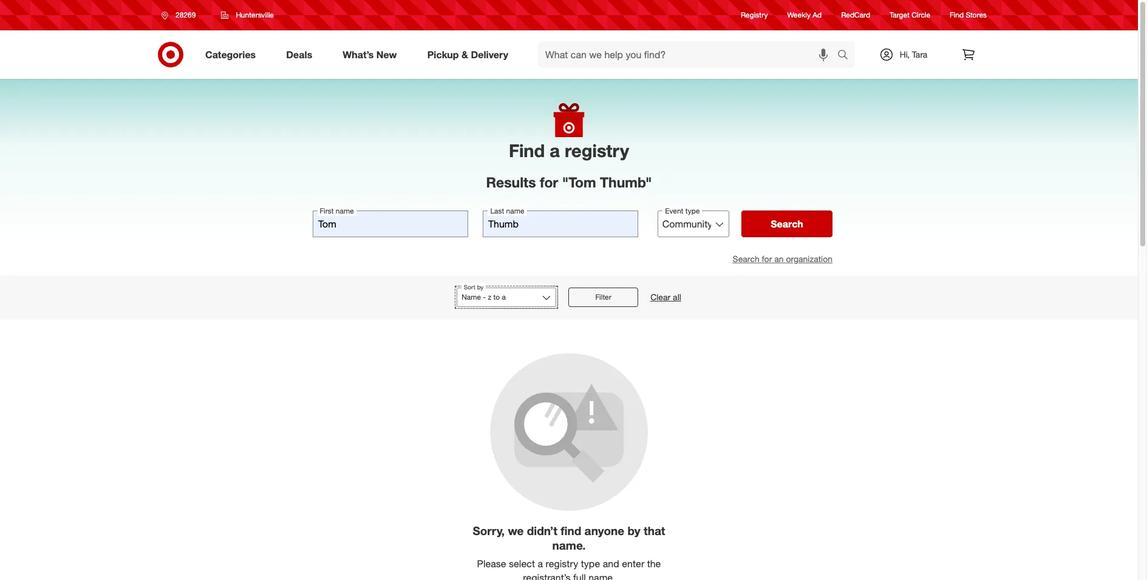 Task type: describe. For each thing, give the bounding box(es) containing it.
by
[[628, 524, 641, 538]]

0 vertical spatial registry
[[565, 140, 629, 162]]

pickup
[[427, 48, 459, 60]]

registrant's
[[523, 572, 571, 581]]

search for an organization
[[733, 254, 833, 264]]

categories
[[205, 48, 256, 60]]

registry link
[[741, 10, 768, 20]]

find stores link
[[950, 10, 987, 20]]

all
[[673, 292, 681, 303]]

find stores
[[950, 11, 987, 20]]

1 vertical spatial name.
[[589, 572, 615, 581]]

target
[[890, 11, 910, 20]]

weekly ad
[[788, 11, 822, 20]]

what's
[[343, 48, 374, 60]]

clear all button
[[651, 292, 681, 304]]

and
[[603, 558, 619, 571]]

pickup & delivery link
[[417, 41, 524, 68]]

registry
[[741, 11, 768, 20]]

full
[[573, 572, 586, 581]]

that
[[644, 524, 665, 538]]

filter button
[[569, 288, 639, 307]]

select
[[509, 558, 535, 571]]

thumb"
[[600, 174, 652, 191]]

find
[[561, 524, 582, 538]]

stores
[[966, 11, 987, 20]]

filter
[[596, 293, 612, 302]]

tara
[[912, 49, 928, 60]]

What can we help you find? suggestions appear below search field
[[538, 41, 841, 68]]

results for "tom thumb"
[[486, 174, 652, 191]]

anyone
[[585, 524, 625, 538]]

search
[[832, 50, 861, 62]]

delivery
[[471, 48, 508, 60]]

hi, tara
[[900, 49, 928, 60]]

results
[[486, 174, 536, 191]]

find for find stores
[[950, 11, 964, 20]]

weekly
[[788, 11, 811, 20]]

we
[[508, 524, 524, 538]]

organization
[[786, 254, 833, 264]]



Task type: locate. For each thing, give the bounding box(es) containing it.
1 horizontal spatial name.
[[589, 572, 615, 581]]

1 vertical spatial search
[[733, 254, 760, 264]]

categories link
[[195, 41, 271, 68]]

1 horizontal spatial a
[[550, 140, 560, 162]]

a up results for "tom thumb" on the top of page
[[550, 140, 560, 162]]

type
[[581, 558, 600, 571]]

please
[[477, 558, 506, 571]]

28269
[[176, 10, 196, 19]]

search
[[771, 218, 804, 230], [733, 254, 760, 264]]

search up the search for an organization link
[[771, 218, 804, 230]]

clear all
[[651, 292, 681, 303]]

search for search
[[771, 218, 804, 230]]

the
[[647, 558, 661, 571]]

0 vertical spatial find
[[950, 11, 964, 20]]

didn't
[[527, 524, 558, 538]]

1 horizontal spatial find
[[950, 11, 964, 20]]

deals link
[[276, 41, 328, 68]]

find
[[950, 11, 964, 20], [509, 140, 545, 162]]

clear
[[651, 292, 671, 303]]

new
[[377, 48, 397, 60]]

0 vertical spatial search
[[771, 218, 804, 230]]

redcard link
[[841, 10, 871, 20]]

0 vertical spatial for
[[540, 174, 558, 191]]

search for search for an organization
[[733, 254, 760, 264]]

for for search
[[762, 254, 772, 264]]

enter
[[622, 558, 645, 571]]

huntersville
[[236, 10, 274, 19]]

hi,
[[900, 49, 910, 60]]

pickup & delivery
[[427, 48, 508, 60]]

1 vertical spatial a
[[538, 558, 543, 571]]

0 horizontal spatial search
[[733, 254, 760, 264]]

for left an
[[762, 254, 772, 264]]

name. down find
[[553, 539, 586, 553]]

search left an
[[733, 254, 760, 264]]

find a registry
[[509, 140, 629, 162]]

for
[[540, 174, 558, 191], [762, 254, 772, 264]]

1 vertical spatial registry
[[546, 558, 578, 571]]

1 horizontal spatial for
[[762, 254, 772, 264]]

for for results
[[540, 174, 558, 191]]

0 horizontal spatial a
[[538, 558, 543, 571]]

a
[[550, 140, 560, 162], [538, 558, 543, 571]]

circle
[[912, 11, 931, 20]]

1 horizontal spatial search
[[771, 218, 804, 230]]

search button
[[832, 41, 861, 70]]

sorry,
[[473, 524, 505, 538]]

what's new
[[343, 48, 397, 60]]

0 vertical spatial a
[[550, 140, 560, 162]]

0 horizontal spatial for
[[540, 174, 558, 191]]

deals
[[286, 48, 312, 60]]

a inside sorry, we didn't find anyone by that name. please select a registry type and enter the registrant's full name.
[[538, 558, 543, 571]]

search error image
[[490, 353, 648, 512]]

redcard
[[841, 11, 871, 20]]

search for an organization link
[[733, 254, 833, 264]]

a up registrant's
[[538, 558, 543, 571]]

0 horizontal spatial name.
[[553, 539, 586, 553]]

registry inside sorry, we didn't find anyone by that name. please select a registry type and enter the registrant's full name.
[[546, 558, 578, 571]]

find up the results
[[509, 140, 545, 162]]

name. down and
[[589, 572, 615, 581]]

None text field
[[313, 211, 468, 238], [483, 211, 638, 238], [313, 211, 468, 238], [483, 211, 638, 238]]

0 vertical spatial name.
[[553, 539, 586, 553]]

registry up "tom
[[565, 140, 629, 162]]

weekly ad link
[[788, 10, 822, 20]]

find for find a registry
[[509, 140, 545, 162]]

huntersville button
[[213, 4, 282, 26]]

what's new link
[[332, 41, 412, 68]]

registry up registrant's
[[546, 558, 578, 571]]

1 vertical spatial for
[[762, 254, 772, 264]]

sorry, we didn't find anyone by that name. please select a registry type and enter the registrant's full name.
[[473, 524, 665, 581]]

ad
[[813, 11, 822, 20]]

1 vertical spatial find
[[509, 140, 545, 162]]

an
[[775, 254, 784, 264]]

name.
[[553, 539, 586, 553], [589, 572, 615, 581]]

&
[[462, 48, 468, 60]]

target circle link
[[890, 10, 931, 20]]

for left "tom
[[540, 174, 558, 191]]

0 horizontal spatial find
[[509, 140, 545, 162]]

search button
[[742, 211, 833, 238]]

search inside button
[[771, 218, 804, 230]]

find left stores
[[950, 11, 964, 20]]

"tom
[[562, 174, 596, 191]]

28269 button
[[154, 4, 209, 26]]

target circle
[[890, 11, 931, 20]]

registry
[[565, 140, 629, 162], [546, 558, 578, 571]]



Task type: vqa. For each thing, say whether or not it's contained in the screenshot.
- within 609 N DILLON ST, LOS ANGELES, CA 90026-3604 OPEN TODAY: 8:00AM - 10:00PM 213-758-5147
no



